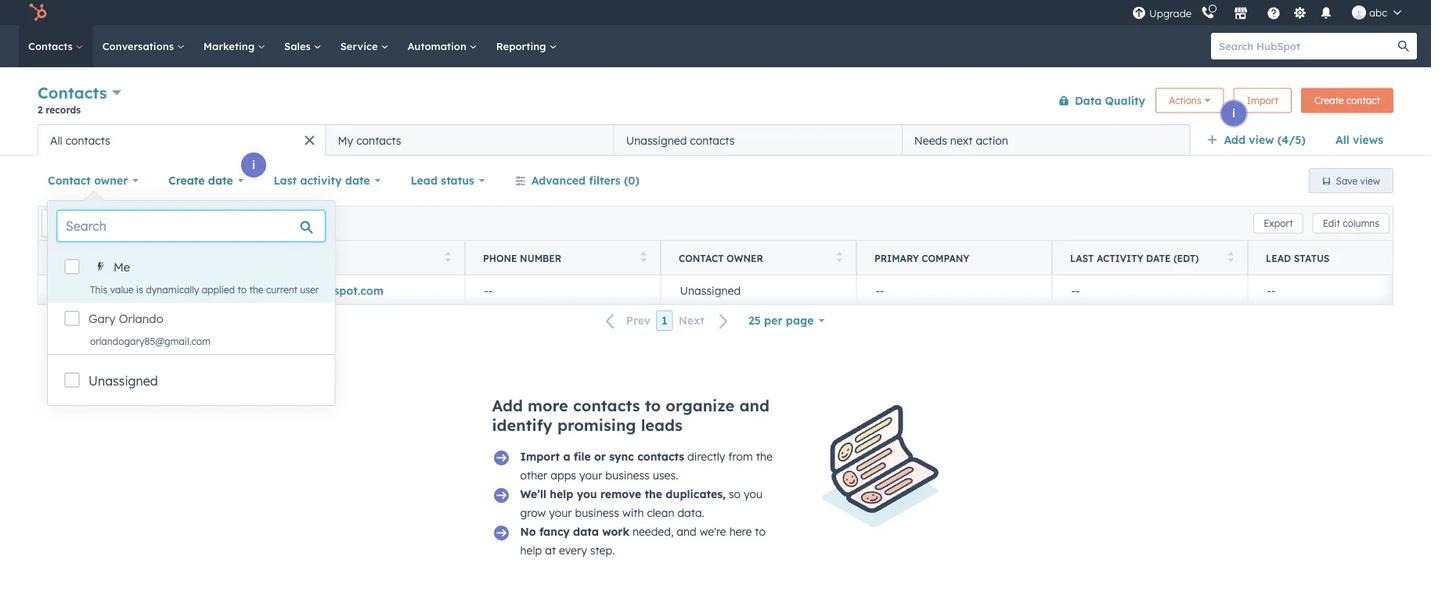 Task type: vqa. For each thing, say whether or not it's contained in the screenshot.
2nd Press to sort. image from right
yes



Task type: describe. For each thing, give the bounding box(es) containing it.
1 vertical spatial i
[[252, 158, 255, 172]]

you inside so you grow your business with clean data.
[[744, 488, 763, 502]]

gary
[[89, 312, 116, 327]]

so you grow your business with clean data.
[[520, 488, 763, 520]]

conversations
[[102, 40, 177, 52]]

add view (4/5) button
[[1197, 125, 1326, 156]]

date
[[1147, 253, 1171, 264]]

automation link
[[398, 25, 487, 67]]

help inside needed, and we're here to help at every step.
[[520, 544, 542, 558]]

to inside list box
[[238, 284, 247, 296]]

activity
[[300, 174, 342, 188]]

1 horizontal spatial owner
[[727, 253, 764, 264]]

reporting link
[[487, 25, 567, 67]]

my contacts button
[[326, 125, 614, 156]]

2 vertical spatial i
[[72, 234, 75, 248]]

view for add
[[1249, 133, 1275, 147]]

1 vertical spatial i button
[[241, 153, 266, 178]]

add more contacts to organize and identify promising leads
[[492, 396, 770, 435]]

hubspot link
[[19, 3, 59, 22]]

unassigned contacts
[[626, 134, 735, 147]]

calling icon button
[[1195, 2, 1222, 23]]

this
[[90, 284, 108, 296]]

no fancy data work
[[520, 526, 630, 539]]

all for all contacts
[[50, 134, 62, 147]]

status
[[441, 174, 475, 188]]

create contact button
[[1302, 88, 1394, 113]]

pagination navigation
[[597, 311, 738, 332]]

bh@hubspot.com link
[[289, 284, 384, 298]]

unassigned button
[[661, 276, 857, 307]]

my contacts
[[338, 134, 401, 147]]

contacts up uses.
[[638, 450, 685, 464]]

advanced
[[532, 174, 586, 188]]

the inside directly from the other apps your business uses.
[[756, 450, 773, 464]]

name
[[88, 253, 116, 264]]

to inside 'add more contacts to organize and identify promising leads'
[[645, 396, 661, 416]]

(sample
[[204, 284, 249, 298]]

a
[[563, 450, 571, 464]]

marketing
[[203, 40, 258, 52]]

data
[[573, 526, 599, 539]]

we'll
[[520, 488, 547, 502]]

0 horizontal spatial the
[[249, 284, 264, 296]]

lead status
[[411, 174, 475, 188]]

bh@hubspot.com button
[[269, 276, 465, 307]]

lead for lead status
[[411, 174, 438, 188]]

apps
[[551, 469, 576, 483]]

1 -- from the left
[[484, 284, 493, 298]]

search button
[[1391, 33, 1418, 60]]

brian halligan (sample contact) link
[[121, 284, 300, 298]]

advanced filters (0) button
[[505, 165, 650, 197]]

contacts for my contacts
[[357, 134, 401, 147]]

2 press to sort. element from the left
[[445, 252, 451, 265]]

contacts for unassigned contacts
[[690, 134, 735, 147]]

contacts for all contacts
[[66, 134, 110, 147]]

remove
[[601, 488, 642, 502]]

hubspot image
[[28, 3, 47, 22]]

value
[[110, 284, 134, 296]]

1
[[662, 314, 668, 328]]

date inside last activity date popup button
[[345, 174, 370, 188]]

company
[[922, 253, 970, 264]]

6 - from the left
[[1076, 284, 1080, 298]]

halligan
[[154, 284, 201, 298]]

filters
[[589, 174, 621, 188]]

step.
[[590, 544, 615, 558]]

quality
[[1106, 94, 1146, 107]]

brian
[[121, 284, 151, 298]]

lead for lead status
[[1266, 253, 1292, 264]]

applied
[[202, 284, 235, 296]]

primary company
[[875, 253, 970, 264]]

help button
[[1261, 0, 1288, 25]]

actions button
[[1156, 88, 1225, 113]]

notifications image
[[1320, 7, 1334, 21]]

sales link
[[275, 25, 331, 67]]

contact owner inside contact owner 'popup button'
[[48, 174, 128, 188]]

4 -- from the left
[[1268, 284, 1276, 298]]

1 -- button from the left
[[465, 276, 661, 307]]

is
[[136, 284, 143, 296]]

gary orlando
[[89, 312, 163, 327]]

email
[[287, 253, 318, 264]]

1 - from the left
[[484, 284, 489, 298]]

Search name, phone, email addresses, or company search field
[[42, 210, 226, 238]]

2
[[38, 104, 43, 116]]

upgrade image
[[1133, 7, 1147, 21]]

2 -- button from the left
[[1248, 276, 1432, 307]]

per
[[764, 314, 783, 328]]

1 horizontal spatial contact owner
[[679, 253, 764, 264]]

edit columns
[[1323, 218, 1380, 229]]

2 horizontal spatial i
[[1233, 107, 1236, 120]]

business inside directly from the other apps your business uses.
[[606, 469, 650, 483]]

other
[[520, 469, 548, 483]]

press to sort. element for last activity date (edt)
[[1228, 252, 1234, 265]]

we're
[[700, 526, 727, 539]]

file
[[574, 450, 591, 464]]

contacts link
[[19, 25, 93, 67]]

needs
[[915, 134, 948, 147]]

data quality button
[[1049, 85, 1147, 116]]

1 press to sort. image from the left
[[249, 252, 255, 263]]

reporting
[[496, 40, 549, 52]]

duplicates,
[[666, 488, 726, 502]]

press to sort. element for contact owner
[[837, 252, 843, 265]]

so
[[729, 488, 741, 502]]

unassigned inside button
[[626, 134, 687, 147]]

contact)
[[253, 284, 300, 298]]

import for import
[[1247, 95, 1279, 107]]

action
[[976, 134, 1009, 147]]

no
[[520, 526, 536, 539]]

to inside needed, and we're here to help at every step.
[[755, 526, 766, 539]]

contacts inside popup button
[[38, 83, 107, 103]]

promising
[[558, 416, 636, 435]]

all contacts
[[50, 134, 110, 147]]

2 - from the left
[[489, 284, 493, 298]]

advanced filters (0)
[[532, 174, 640, 188]]

last activity date
[[274, 174, 370, 188]]

every
[[559, 544, 587, 558]]

contacts button
[[38, 81, 121, 104]]

8 - from the left
[[1272, 284, 1276, 298]]

next
[[951, 134, 973, 147]]

list box containing me
[[48, 251, 335, 355]]

marketplaces button
[[1225, 0, 1258, 25]]

your inside directly from the other apps your business uses.
[[580, 469, 603, 483]]

phone number
[[483, 253, 562, 264]]



Task type: locate. For each thing, give the bounding box(es) containing it.
5 press to sort. element from the left
[[1228, 252, 1234, 265]]

notifications button
[[1313, 0, 1340, 25]]

needs next action
[[915, 134, 1009, 147]]

calling icon image
[[1201, 6, 1216, 20]]

1 press to sort. element from the left
[[249, 252, 255, 265]]

lead left 'status'
[[411, 174, 438, 188]]

(edt)
[[1174, 253, 1199, 264]]

contacts inside 'add more contacts to organize and identify promising leads'
[[573, 396, 640, 416]]

create down all contacts button on the top left of page
[[168, 174, 205, 188]]

0 vertical spatial unassigned
[[626, 134, 687, 147]]

add for add view (4/5)
[[1224, 133, 1246, 147]]

upgrade
[[1150, 7, 1192, 20]]

0 vertical spatial view
[[1249, 133, 1275, 147]]

i button up add view (4/5)
[[1222, 101, 1247, 126]]

add down import button
[[1224, 133, 1246, 147]]

user
[[300, 284, 319, 296]]

1 vertical spatial owner
[[727, 253, 764, 264]]

contact owner up unassigned button
[[679, 253, 764, 264]]

lead status
[[1266, 253, 1330, 264]]

0 horizontal spatial last
[[274, 174, 297, 188]]

all views
[[1336, 133, 1384, 147]]

all
[[1336, 133, 1350, 147], [50, 134, 62, 147]]

and up from
[[740, 396, 770, 416]]

2 horizontal spatial press to sort. image
[[1228, 252, 1234, 263]]

all down 2 records
[[50, 134, 62, 147]]

-- button
[[465, 276, 661, 307], [1248, 276, 1432, 307]]

press to sort. image
[[641, 252, 647, 263], [837, 252, 843, 263]]

1 horizontal spatial and
[[740, 396, 770, 416]]

business
[[606, 469, 650, 483], [575, 507, 619, 520]]

contact owner
[[48, 174, 128, 188], [679, 253, 764, 264]]

1 horizontal spatial -- button
[[1248, 276, 1432, 307]]

1 horizontal spatial the
[[645, 488, 663, 502]]

0 vertical spatial help
[[550, 488, 574, 502]]

0 vertical spatial lead
[[411, 174, 438, 188]]

1 horizontal spatial date
[[345, 174, 370, 188]]

3 -- from the left
[[1072, 284, 1080, 298]]

contacts down hubspot link
[[28, 40, 76, 52]]

(0)
[[624, 174, 640, 188]]

and
[[740, 396, 770, 416], [677, 526, 697, 539]]

directly from the other apps your business uses.
[[520, 450, 773, 483]]

add left more
[[492, 396, 523, 416]]

1 horizontal spatial all
[[1336, 133, 1350, 147]]

gary orlando image
[[1353, 5, 1367, 20]]

1 horizontal spatial contact
[[679, 253, 724, 264]]

owner inside 'popup button'
[[94, 174, 128, 188]]

settings link
[[1291, 4, 1310, 21]]

my
[[338, 134, 353, 147]]

1 horizontal spatial import
[[1247, 95, 1279, 107]]

3 press to sort. element from the left
[[641, 252, 647, 265]]

1 horizontal spatial last
[[1071, 253, 1094, 264]]

1 vertical spatial unassigned
[[680, 284, 741, 298]]

settings image
[[1294, 7, 1308, 21]]

list box
[[48, 251, 335, 355]]

0 vertical spatial the
[[249, 284, 264, 296]]

dynamically
[[146, 284, 199, 296]]

the left current
[[249, 284, 264, 296]]

1 vertical spatial and
[[677, 526, 697, 539]]

create left contact
[[1315, 95, 1344, 107]]

1 vertical spatial contact owner
[[679, 253, 764, 264]]

1 vertical spatial contact
[[679, 253, 724, 264]]

import up add view (4/5)
[[1247, 95, 1279, 107]]

2 vertical spatial the
[[645, 488, 663, 502]]

add
[[1224, 133, 1246, 147], [492, 396, 523, 416]]

unassigned down "orlandogary85@gmail.com"
[[89, 374, 158, 389]]

0 vertical spatial create
[[1315, 95, 1344, 107]]

1 vertical spatial help
[[520, 544, 542, 558]]

this value is dynamically applied to the current user
[[90, 284, 319, 296]]

contact down all contacts
[[48, 174, 91, 188]]

uses.
[[653, 469, 679, 483]]

all inside button
[[50, 134, 62, 147]]

and down 'data.'
[[677, 526, 697, 539]]

brian halligan (sample contact)
[[121, 284, 300, 298]]

unassigned
[[626, 134, 687, 147], [680, 284, 741, 298], [89, 374, 158, 389]]

2 horizontal spatial to
[[755, 526, 766, 539]]

to
[[238, 284, 247, 296], [645, 396, 661, 416], [755, 526, 766, 539]]

contacts banner
[[38, 80, 1394, 125]]

1 vertical spatial last
[[1071, 253, 1094, 264]]

sales
[[284, 40, 314, 52]]

0 horizontal spatial you
[[577, 488, 597, 502]]

2 press to sort. image from the left
[[837, 252, 843, 263]]

1 horizontal spatial press to sort. image
[[445, 252, 451, 263]]

create for create contact
[[1315, 95, 1344, 107]]

press to sort. element up the contact)
[[249, 252, 255, 265]]

i left last activity date popup button
[[252, 158, 255, 172]]

0 vertical spatial add
[[1224, 133, 1246, 147]]

lead
[[411, 174, 438, 188], [1266, 253, 1292, 264]]

press to sort. element left 'phone'
[[445, 252, 451, 265]]

view
[[1249, 133, 1275, 147], [1361, 175, 1381, 187]]

press to sort. image left 'phone'
[[445, 252, 451, 263]]

-- button down number on the left of the page
[[465, 276, 661, 307]]

to left the organize
[[645, 396, 661, 416]]

columns
[[1343, 218, 1380, 229]]

last activity date button
[[263, 165, 391, 197]]

i button right the create date
[[241, 153, 266, 178]]

1 horizontal spatial create
[[1315, 95, 1344, 107]]

0 horizontal spatial create
[[168, 174, 205, 188]]

press to sort. image for contact owner
[[837, 252, 843, 263]]

service link
[[331, 25, 398, 67]]

press to sort. element
[[249, 252, 255, 265], [445, 252, 451, 265], [641, 252, 647, 265], [837, 252, 843, 265], [1228, 252, 1234, 265]]

page
[[786, 314, 814, 328]]

25 per page
[[749, 314, 814, 328]]

2 press to sort. image from the left
[[445, 252, 451, 263]]

0 vertical spatial contact owner
[[48, 174, 128, 188]]

1 vertical spatial add
[[492, 396, 523, 416]]

2 vertical spatial unassigned
[[89, 374, 158, 389]]

view inside popup button
[[1249, 133, 1275, 147]]

owner up unassigned button
[[727, 253, 764, 264]]

2 you from the left
[[744, 488, 763, 502]]

press to sort. image
[[249, 252, 255, 263], [445, 252, 451, 263], [1228, 252, 1234, 263]]

1 horizontal spatial view
[[1361, 175, 1381, 187]]

0 horizontal spatial i button
[[61, 229, 86, 254]]

1 vertical spatial contacts
[[38, 83, 107, 103]]

0 horizontal spatial all
[[50, 134, 62, 147]]

lead inside popup button
[[411, 174, 438, 188]]

import up the 'other'
[[520, 450, 560, 464]]

contact owner down all contacts
[[48, 174, 128, 188]]

5 - from the left
[[1072, 284, 1076, 298]]

press to sort. element for phone number
[[641, 252, 647, 265]]

add view (4/5)
[[1224, 133, 1306, 147]]

contacts inside button
[[66, 134, 110, 147]]

prev button
[[597, 311, 656, 332]]

0 vertical spatial contacts
[[28, 40, 76, 52]]

2 -- from the left
[[876, 284, 885, 298]]

contacts down contacts 'banner'
[[690, 134, 735, 147]]

Search search field
[[57, 211, 325, 242]]

help
[[550, 488, 574, 502], [520, 544, 542, 558]]

(4/5)
[[1278, 133, 1306, 147]]

0 vertical spatial contact
[[48, 174, 91, 188]]

data.
[[678, 507, 705, 520]]

orlandogary85@gmail.com
[[90, 336, 211, 347]]

fancy
[[540, 526, 570, 539]]

0 horizontal spatial contact
[[48, 174, 91, 188]]

date up search search box
[[208, 174, 233, 188]]

view for save
[[1361, 175, 1381, 187]]

next
[[679, 314, 705, 328]]

Search HubSpot search field
[[1212, 33, 1404, 60]]

1 press to sort. image from the left
[[641, 252, 647, 263]]

1 vertical spatial lead
[[1266, 253, 1292, 264]]

create for create date
[[168, 174, 205, 188]]

1 vertical spatial business
[[575, 507, 619, 520]]

press to sort. image up prev
[[641, 252, 647, 263]]

service
[[340, 40, 381, 52]]

add inside 'add more contacts to organize and identify promising leads'
[[492, 396, 523, 416]]

view right save
[[1361, 175, 1381, 187]]

1 vertical spatial the
[[756, 450, 773, 464]]

at
[[545, 544, 556, 558]]

last for last activity date (edt)
[[1071, 253, 1094, 264]]

1 you from the left
[[577, 488, 597, 502]]

abc button
[[1343, 0, 1411, 25]]

1 vertical spatial import
[[520, 450, 560, 464]]

0 horizontal spatial add
[[492, 396, 523, 416]]

import a file or sync contacts
[[520, 450, 685, 464]]

4 - from the left
[[880, 284, 885, 298]]

-- down 'phone'
[[484, 284, 493, 298]]

you left remove
[[577, 488, 597, 502]]

conversations link
[[93, 25, 194, 67]]

your inside so you grow your business with clean data.
[[549, 507, 572, 520]]

2 vertical spatial to
[[755, 526, 766, 539]]

primary
[[875, 253, 919, 264]]

-- down the lead status
[[1268, 284, 1276, 298]]

-- button down status
[[1248, 276, 1432, 307]]

7 - from the left
[[1268, 284, 1272, 298]]

0 vertical spatial business
[[606, 469, 650, 483]]

1 horizontal spatial i button
[[241, 153, 266, 178]]

search image
[[1399, 41, 1410, 52]]

import inside button
[[1247, 95, 1279, 107]]

1 horizontal spatial your
[[580, 469, 603, 483]]

1 vertical spatial to
[[645, 396, 661, 416]]

1 date from the left
[[208, 174, 233, 188]]

marketing link
[[194, 25, 275, 67]]

to right "here"
[[755, 526, 766, 539]]

2 horizontal spatial i button
[[1222, 101, 1247, 126]]

all left views
[[1336, 133, 1350, 147]]

0 horizontal spatial import
[[520, 450, 560, 464]]

prev
[[626, 314, 651, 328]]

business up we'll help you remove the duplicates,
[[606, 469, 650, 483]]

1 horizontal spatial i
[[252, 158, 255, 172]]

last inside popup button
[[274, 174, 297, 188]]

help down apps
[[550, 488, 574, 502]]

contacts up the records
[[38, 83, 107, 103]]

help image
[[1267, 7, 1281, 21]]

from
[[729, 450, 753, 464]]

your down file
[[580, 469, 603, 483]]

contact inside 'popup button'
[[48, 174, 91, 188]]

needed, and we're here to help at every step.
[[520, 526, 766, 558]]

contact up next 'button'
[[679, 253, 724, 264]]

the right from
[[756, 450, 773, 464]]

2 records
[[38, 104, 81, 116]]

2 date from the left
[[345, 174, 370, 188]]

and inside needed, and we're here to help at every step.
[[677, 526, 697, 539]]

1 vertical spatial your
[[549, 507, 572, 520]]

here
[[730, 526, 752, 539]]

the up clean
[[645, 488, 663, 502]]

0 horizontal spatial i
[[72, 234, 75, 248]]

0 vertical spatial to
[[238, 284, 247, 296]]

0 horizontal spatial lead
[[411, 174, 438, 188]]

1 horizontal spatial lead
[[1266, 253, 1292, 264]]

press to sort. image left primary
[[837, 252, 843, 263]]

or
[[594, 450, 606, 464]]

status
[[1294, 253, 1330, 264]]

press to sort. element right the (edt)
[[1228, 252, 1234, 265]]

1 horizontal spatial to
[[645, 396, 661, 416]]

your up fancy
[[549, 507, 572, 520]]

contacts down the records
[[66, 134, 110, 147]]

2 horizontal spatial the
[[756, 450, 773, 464]]

1 vertical spatial create
[[168, 174, 205, 188]]

0 horizontal spatial your
[[549, 507, 572, 520]]

owner
[[94, 174, 128, 188], [727, 253, 764, 264]]

0 vertical spatial your
[[580, 469, 603, 483]]

press to sort. element up prev
[[641, 252, 647, 265]]

4 press to sort. element from the left
[[837, 252, 843, 265]]

create inside create contact button
[[1315, 95, 1344, 107]]

0 vertical spatial last
[[274, 174, 297, 188]]

-- down primary
[[876, 284, 885, 298]]

marketplaces image
[[1234, 7, 1248, 21]]

edit columns button
[[1313, 213, 1390, 234]]

last activity date (edt)
[[1071, 253, 1199, 264]]

records
[[46, 104, 81, 116]]

0 horizontal spatial date
[[208, 174, 233, 188]]

3 - from the left
[[876, 284, 880, 298]]

save
[[1337, 175, 1358, 187]]

1 horizontal spatial you
[[744, 488, 763, 502]]

lead left status
[[1266, 253, 1292, 264]]

1 horizontal spatial add
[[1224, 133, 1246, 147]]

-
[[484, 284, 489, 298], [489, 284, 493, 298], [876, 284, 880, 298], [880, 284, 885, 298], [1072, 284, 1076, 298], [1076, 284, 1080, 298], [1268, 284, 1272, 298], [1272, 284, 1276, 298]]

0 horizontal spatial contact owner
[[48, 174, 128, 188]]

1 vertical spatial view
[[1361, 175, 1381, 187]]

business up data
[[575, 507, 619, 520]]

0 vertical spatial owner
[[94, 174, 128, 188]]

date inside create date popup button
[[208, 174, 233, 188]]

0 vertical spatial i
[[1233, 107, 1236, 120]]

add for add more contacts to organize and identify promising leads
[[492, 396, 523, 416]]

0 horizontal spatial and
[[677, 526, 697, 539]]

last for last activity date
[[274, 174, 297, 188]]

1 horizontal spatial press to sort. image
[[837, 252, 843, 263]]

view left (4/5)
[[1249, 133, 1275, 147]]

views
[[1353, 133, 1384, 147]]

0 horizontal spatial owner
[[94, 174, 128, 188]]

i button left name
[[61, 229, 86, 254]]

add inside add view (4/5) popup button
[[1224, 133, 1246, 147]]

with
[[623, 507, 644, 520]]

lead status button
[[401, 165, 496, 197]]

menu containing abc
[[1131, 0, 1413, 25]]

export
[[1264, 218, 1294, 229]]

menu
[[1131, 0, 1413, 25]]

all for all views
[[1336, 133, 1350, 147]]

unassigned inside button
[[680, 284, 741, 298]]

press to sort. image right the (edt)
[[1228, 252, 1234, 263]]

2 all from the left
[[50, 134, 62, 147]]

you right so
[[744, 488, 763, 502]]

0 horizontal spatial view
[[1249, 133, 1275, 147]]

export button
[[1254, 213, 1304, 234]]

i down contact owner 'popup button'
[[72, 234, 75, 248]]

1 button
[[656, 311, 673, 331]]

import for import a file or sync contacts
[[520, 450, 560, 464]]

contacts up "import a file or sync contacts"
[[573, 396, 640, 416]]

1 horizontal spatial help
[[550, 488, 574, 502]]

view inside button
[[1361, 175, 1381, 187]]

business inside so you grow your business with clean data.
[[575, 507, 619, 520]]

primary company column header
[[857, 241, 1053, 276]]

0 horizontal spatial press to sort. image
[[249, 252, 255, 263]]

contact
[[1347, 95, 1381, 107]]

2 vertical spatial i button
[[61, 229, 86, 254]]

0 vertical spatial and
[[740, 396, 770, 416]]

activity
[[1097, 253, 1144, 264]]

help down no
[[520, 544, 542, 558]]

0 horizontal spatial press to sort. image
[[641, 252, 647, 263]]

owner up search name, phone, email addresses, or company search field
[[94, 174, 128, 188]]

press to sort. image for phone number
[[641, 252, 647, 263]]

contact owner button
[[38, 165, 149, 197]]

press to sort. image up the contact)
[[249, 252, 255, 263]]

0 vertical spatial import
[[1247, 95, 1279, 107]]

to right applied
[[238, 284, 247, 296]]

1 all from the left
[[1336, 133, 1350, 147]]

0 vertical spatial i button
[[1222, 101, 1247, 126]]

i up add view (4/5) popup button
[[1233, 107, 1236, 120]]

create inside create date popup button
[[168, 174, 205, 188]]

0 horizontal spatial to
[[238, 284, 247, 296]]

-- down 'last activity date (edt)'
[[1072, 284, 1080, 298]]

unassigned up next 'button'
[[680, 284, 741, 298]]

0 horizontal spatial help
[[520, 544, 542, 558]]

contact
[[48, 174, 91, 188], [679, 253, 724, 264]]

contacts right my
[[357, 134, 401, 147]]

create
[[1315, 95, 1344, 107], [168, 174, 205, 188]]

date right activity
[[345, 174, 370, 188]]

0 horizontal spatial -- button
[[465, 276, 661, 307]]

create contact
[[1315, 95, 1381, 107]]

3 press to sort. image from the left
[[1228, 252, 1234, 263]]

unassigned up the (0)
[[626, 134, 687, 147]]

and inside 'add more contacts to organize and identify promising leads'
[[740, 396, 770, 416]]

press to sort. element left primary
[[837, 252, 843, 265]]



